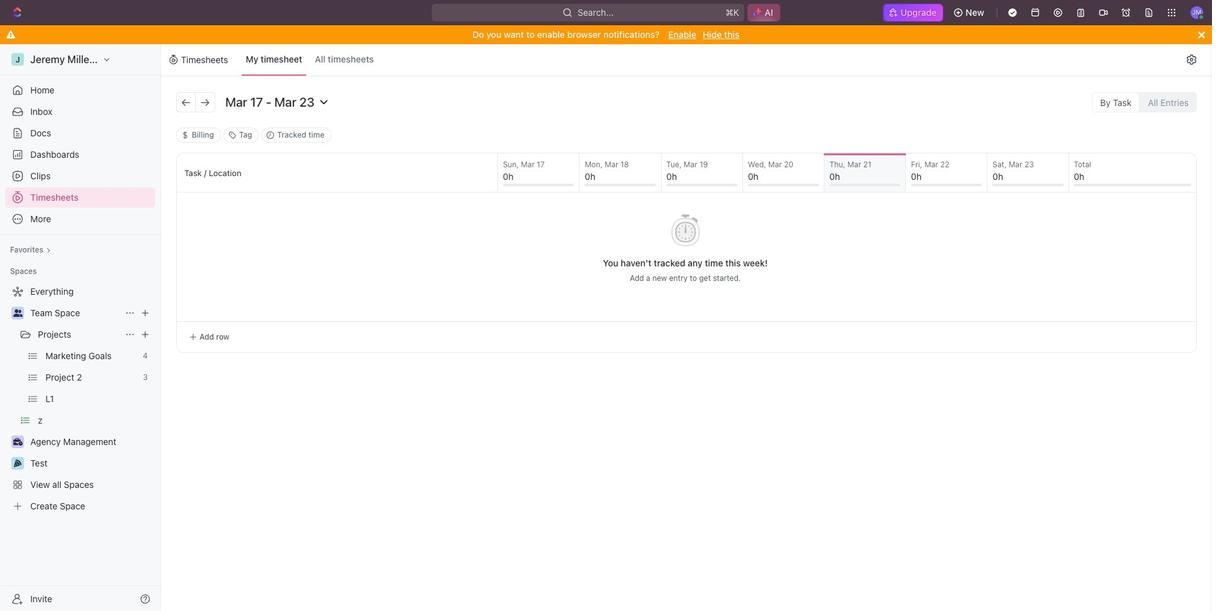Task type: locate. For each thing, give the bounding box(es) containing it.
business time image
[[13, 438, 22, 446]]

tree inside sidebar navigation
[[5, 282, 155, 517]]

pizza slice image
[[14, 460, 21, 467]]

tree
[[5, 282, 155, 517]]



Task type: describe. For each thing, give the bounding box(es) containing it.
sidebar navigation
[[0, 44, 164, 611]]

user group image
[[13, 309, 22, 317]]

jeremy miller's workspace, , element
[[11, 53, 24, 66]]



Task type: vqa. For each thing, say whether or not it's contained in the screenshot.
"dialog"
no



